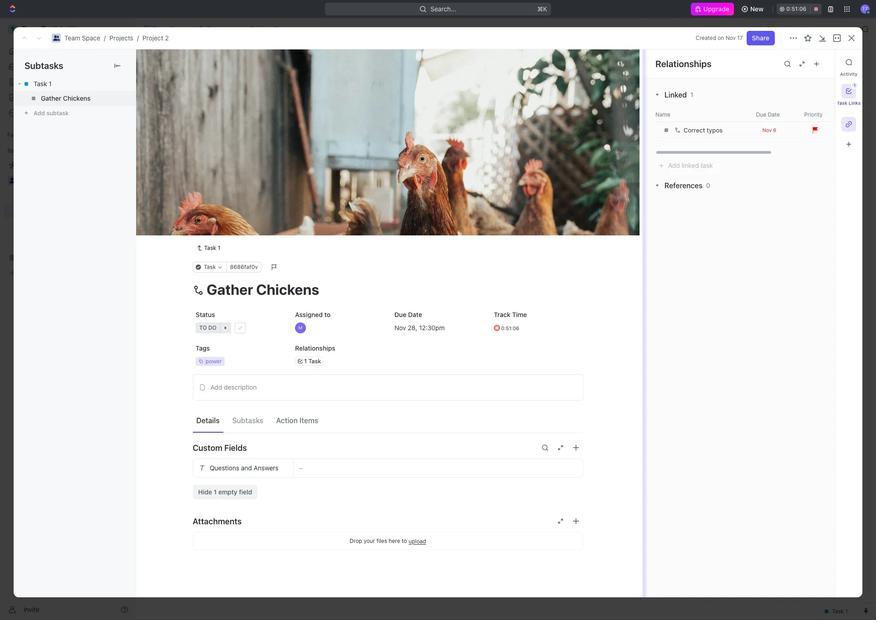 Task type: vqa. For each thing, say whether or not it's contained in the screenshot.
in
yes



Task type: locate. For each thing, give the bounding box(es) containing it.
relationships up 1 task on the left of the page
[[295, 345, 335, 352]]

1 inside "task sidebar navigation" tab list
[[854, 83, 856, 88]]

board
[[169, 84, 187, 91]]

custom fields
[[193, 443, 247, 453]]

track
[[494, 311, 510, 319]]

0 horizontal spatial projects link
[[109, 34, 133, 42]]

task
[[824, 58, 838, 66], [34, 80, 47, 88], [837, 100, 848, 106], [256, 128, 268, 135], [183, 158, 197, 165], [183, 174, 197, 181], [196, 189, 210, 197], [204, 245, 216, 252], [204, 264, 216, 271], [308, 358, 321, 365]]

subtasks up fields
[[232, 417, 263, 425]]

0 horizontal spatial team
[[64, 34, 80, 42]]

typos
[[707, 127, 723, 134]]

1 vertical spatial share
[[752, 34, 770, 42]]

task 1 link up task dropdown button
[[193, 243, 224, 254]]

0 vertical spatial relationships
[[656, 58, 712, 69]]

2 horizontal spatial add task button
[[805, 55, 844, 69]]

task 1 up dashboards
[[34, 80, 52, 88]]

nov left 6
[[763, 127, 772, 133]]

nov
[[726, 35, 736, 41], [763, 127, 772, 133], [394, 324, 406, 332]]

change cover button
[[530, 218, 583, 232]]

priority
[[804, 111, 823, 118]]

to do down status
[[199, 325, 216, 331]]

change cover
[[536, 221, 577, 228]]

0 vertical spatial 1 button
[[842, 83, 858, 99]]

action items
[[276, 417, 318, 425]]

0 vertical spatial share
[[767, 25, 784, 33]]

upgrade link
[[691, 3, 734, 15]]

0 horizontal spatial projects
[[109, 34, 133, 42]]

1 horizontal spatial relationships
[[656, 58, 712, 69]]

linked 1
[[665, 91, 693, 99]]

share right 17
[[752, 34, 770, 42]]

0 vertical spatial hide
[[471, 106, 483, 113]]

date
[[768, 111, 780, 118]]

2 horizontal spatial add task
[[811, 58, 838, 66]]

28
[[408, 324, 415, 332]]

due for due date
[[756, 111, 767, 118]]

do down task 2
[[178, 215, 186, 222]]

1 vertical spatial do
[[208, 325, 216, 331]]

power
[[205, 358, 222, 365]]

nov left 17
[[726, 35, 736, 41]]

task 1 up task dropdown button
[[204, 245, 220, 252]]

0 vertical spatial 0:51:06
[[786, 5, 807, 12]]

attachments
[[193, 517, 242, 526]]

0 horizontal spatial 0:51:06
[[501, 325, 519, 331]]

nov left 28
[[394, 324, 406, 332]]

hide button
[[468, 104, 487, 115]]

add left linked
[[668, 162, 680, 169]]

correct typos
[[684, 127, 723, 134]]

1 vertical spatial task 1 link
[[193, 243, 224, 254]]

home link
[[4, 44, 132, 59]]

0 vertical spatial user group image
[[144, 27, 150, 31]]

0 horizontal spatial task 1 link
[[14, 77, 136, 91]]

share for share button below the new
[[767, 25, 784, 33]]

1 vertical spatial to do
[[199, 325, 216, 331]]

user group image inside the team space link
[[144, 27, 150, 31]]

team up team space / projects / project 2
[[153, 25, 168, 33]]

0 vertical spatial nov
[[726, 35, 736, 41]]

task 1 link up chickens in the top of the page
[[14, 77, 136, 91]]

2 vertical spatial 1 button
[[204, 173, 217, 182]]

0 vertical spatial subtasks
[[25, 60, 63, 71]]

0 vertical spatial project
[[250, 25, 272, 33]]

add task down task 2
[[183, 189, 210, 197]]

new
[[750, 5, 764, 13]]

2 horizontal spatial task 1
[[204, 245, 220, 252]]

task 1 link
[[14, 77, 136, 91], [193, 243, 224, 254]]

add task down the automations button
[[811, 58, 838, 66]]

0 horizontal spatial team space link
[[64, 34, 100, 42]]

12:30
[[419, 324, 435, 332]]

tt button
[[858, 2, 873, 16]]

task links
[[837, 100, 861, 106]]

nov 6
[[763, 127, 777, 133]]

questions
[[210, 464, 239, 472]]

1 vertical spatial project
[[143, 34, 163, 42]]

projects link
[[196, 24, 234, 35], [109, 34, 133, 42]]

answers
[[253, 464, 278, 472]]

0 horizontal spatial due
[[394, 311, 406, 319]]

tags
[[195, 345, 210, 352]]

1 horizontal spatial task 1
[[183, 158, 201, 165]]

user group image
[[144, 27, 150, 31], [9, 178, 16, 183]]

nov inside dropdown button
[[763, 127, 772, 133]]

user group image for the right the team space link
[[144, 27, 150, 31]]

0:51:06 down track time
[[501, 325, 519, 331]]

1 horizontal spatial do
[[208, 325, 216, 331]]

projects
[[207, 25, 231, 33], [109, 34, 133, 42]]

to
[[168, 215, 176, 222], [324, 311, 330, 319], [199, 325, 207, 331], [402, 538, 407, 545]]

0 vertical spatial task 1
[[34, 80, 52, 88]]

empty
[[218, 489, 237, 496]]

1 horizontal spatial add task
[[244, 128, 268, 135]]

1 horizontal spatial team space link
[[141, 24, 191, 35]]

table
[[275, 84, 292, 91]]

1 vertical spatial 1 button
[[203, 157, 216, 166]]

nov for nov 6
[[763, 127, 772, 133]]

hide inside button
[[471, 106, 483, 113]]

task inside task dropdown button
[[204, 264, 216, 271]]

tree
[[4, 158, 132, 281]]

0 horizontal spatial hide
[[198, 489, 212, 496]]

add task button up the activity
[[805, 55, 844, 69]]

to do down task 2
[[168, 215, 186, 222]]

1 vertical spatial add task button
[[233, 126, 272, 137]]

assigned
[[295, 311, 323, 319]]

0 horizontal spatial subtasks
[[25, 60, 63, 71]]

1 button down the progress
[[203, 157, 216, 166]]

progress
[[176, 128, 205, 135]]

references 0
[[665, 182, 710, 190]]

1 vertical spatial due
[[394, 311, 406, 319]]

1 horizontal spatial project 2
[[250, 25, 277, 33]]

add
[[811, 58, 823, 66], [34, 109, 45, 117], [244, 128, 254, 135], [668, 162, 680, 169], [183, 189, 195, 197], [210, 384, 222, 391]]

upload
[[409, 538, 426, 545]]

do down status
[[208, 325, 216, 331]]

0
[[706, 182, 710, 189]]

0 vertical spatial add task
[[811, 58, 838, 66]]

0 horizontal spatial space
[[82, 34, 100, 42]]

1 horizontal spatial project 2 link
[[239, 24, 280, 35]]

0 vertical spatial project 2
[[250, 25, 277, 33]]

0:51:06 for 0:51:06 dropdown button on the bottom
[[501, 325, 519, 331]]

1 button right task 2
[[204, 173, 217, 182]]

1 horizontal spatial due
[[756, 111, 767, 118]]

sidebar navigation
[[0, 18, 136, 621]]

share down new button
[[767, 25, 784, 33]]

0 horizontal spatial nov
[[394, 324, 406, 332]]

relationships inside "task sidebar content" 'section'
[[656, 58, 712, 69]]

0 horizontal spatial add task button
[[179, 188, 213, 199]]

1 button up task links on the right top
[[842, 83, 858, 99]]

add task button down calendar link
[[233, 126, 272, 137]]

0 vertical spatial team
[[153, 25, 168, 33]]

0 horizontal spatial relationships
[[295, 345, 335, 352]]

1 vertical spatial user group image
[[9, 178, 16, 183]]

links
[[849, 100, 861, 106]]

1 horizontal spatial to do
[[199, 325, 216, 331]]

0:51:06 inside button
[[786, 5, 807, 12]]

priority button
[[792, 111, 837, 118]]

questions and answers
[[210, 464, 278, 472]]

fields
[[224, 443, 247, 453]]

user group image inside tree
[[9, 178, 16, 183]]

due date
[[394, 311, 422, 319]]

drop
[[350, 538, 362, 545]]

1 horizontal spatial hide
[[471, 106, 483, 113]]

project
[[250, 25, 272, 33], [143, 34, 163, 42], [158, 54, 198, 69]]

0 vertical spatial task 1 link
[[14, 77, 136, 91]]

drop your files here to upload
[[350, 538, 426, 545]]

0 vertical spatial add task button
[[805, 55, 844, 69]]

add down task 2
[[183, 189, 195, 197]]

1 vertical spatial team
[[64, 34, 80, 42]]

1 vertical spatial 0:51:06
[[501, 325, 519, 331]]

0:51:06 up automations
[[786, 5, 807, 12]]

change
[[536, 221, 559, 228]]

2 vertical spatial add task
[[183, 189, 210, 197]]

0 horizontal spatial project 2 link
[[143, 34, 169, 42]]

0 horizontal spatial user group image
[[9, 178, 16, 183]]

1 vertical spatial nov
[[763, 127, 772, 133]]

add task for the rightmost add task button
[[811, 58, 838, 66]]

add subtask
[[34, 109, 69, 117]]

subtasks down the "home"
[[25, 60, 63, 71]]

add task button down task 2
[[179, 188, 213, 199]]

0:51:06
[[786, 5, 807, 12], [501, 325, 519, 331]]

0 horizontal spatial to do
[[168, 215, 186, 222]]

1 vertical spatial task 1
[[183, 158, 201, 165]]

to do inside "dropdown button"
[[199, 325, 216, 331]]

add down dashboards
[[34, 109, 45, 117]]

1 inside custom fields element
[[214, 489, 217, 496]]

1 vertical spatial project 2
[[158, 54, 211, 69]]

1 horizontal spatial user group image
[[144, 27, 150, 31]]

user group image down 'spaces'
[[9, 178, 16, 183]]

1 vertical spatial hide
[[198, 489, 212, 496]]

pm
[[435, 324, 444, 332]]

hide inside custom fields element
[[198, 489, 212, 496]]

user group image left the team space
[[144, 27, 150, 31]]

invite
[[24, 606, 39, 614]]

,
[[415, 324, 417, 332]]

0 horizontal spatial do
[[178, 215, 186, 222]]

⌘k
[[538, 5, 547, 13]]

0:51:06 inside dropdown button
[[501, 325, 519, 331]]

add linked task
[[668, 162, 713, 169]]

0 vertical spatial due
[[756, 111, 767, 118]]

0 vertical spatial space
[[170, 25, 188, 33]]

docs link
[[4, 75, 132, 89]]

2 vertical spatial nov
[[394, 324, 406, 332]]

team
[[153, 25, 168, 33], [64, 34, 80, 42]]

add task down "calendar"
[[244, 128, 268, 135]]

1 horizontal spatial 0:51:06
[[786, 5, 807, 12]]

files
[[377, 538, 387, 545]]

2 horizontal spatial nov
[[763, 127, 772, 133]]

task
[[701, 162, 713, 169]]

0 vertical spatial projects
[[207, 25, 231, 33]]

due inside dropdown button
[[756, 111, 767, 118]]

share button right 17
[[747, 31, 775, 45]]

1 horizontal spatial team
[[153, 25, 168, 33]]

1 button for 2
[[204, 173, 217, 182]]

task 2
[[183, 174, 202, 181]]

1 horizontal spatial projects
[[207, 25, 231, 33]]

and
[[241, 464, 252, 472]]

to inside drop your files here to upload
[[402, 538, 407, 545]]

team up the 'home' link
[[64, 34, 80, 42]]

task 1
[[34, 80, 52, 88], [183, 158, 201, 165], [204, 245, 220, 252]]

relationships up the linked 1
[[656, 58, 712, 69]]

1 vertical spatial space
[[82, 34, 100, 42]]

inbox
[[22, 63, 38, 70]]

subtasks inside button
[[232, 417, 263, 425]]

1 vertical spatial subtasks
[[232, 417, 263, 425]]

task 1 up task 2
[[183, 158, 201, 165]]

1 horizontal spatial space
[[170, 25, 188, 33]]

created
[[696, 35, 716, 41]]

add linked task button
[[658, 162, 713, 169]]

references
[[665, 182, 703, 190]]

0 horizontal spatial add task
[[183, 189, 210, 197]]

1 horizontal spatial subtasks
[[232, 417, 263, 425]]

6
[[773, 127, 777, 133]]

calendar
[[232, 84, 259, 91]]



Task type: describe. For each thing, give the bounding box(es) containing it.
2 vertical spatial add task button
[[179, 188, 213, 199]]

0:51:06 for 0:51:06 button at the right top
[[786, 5, 807, 12]]

assigned to
[[295, 311, 330, 319]]

task sidebar navigation tab list
[[837, 55, 861, 152]]

1 horizontal spatial nov
[[726, 35, 736, 41]]

in
[[168, 128, 174, 135]]

description
[[224, 384, 257, 391]]

add inside "task sidebar content" 'section'
[[668, 162, 680, 169]]

correct
[[684, 127, 705, 134]]

custom fields button
[[193, 437, 583, 459]]

8686faf0v
[[230, 264, 258, 271]]

linked
[[665, 91, 687, 99]]

0:51:06 button
[[777, 4, 822, 15]]

add subtask button
[[14, 106, 136, 120]]

2 vertical spatial task 1
[[204, 245, 220, 252]]

task inside "task sidebar navigation" tab list
[[837, 100, 848, 106]]

tree inside sidebar navigation
[[4, 158, 132, 281]]

favorites
[[7, 132, 31, 138]]

list link
[[202, 81, 215, 94]]

add left description
[[210, 384, 222, 391]]

space for team space
[[170, 25, 188, 33]]

to do button
[[193, 320, 285, 336]]

m button
[[292, 320, 384, 336]]

linked
[[682, 162, 699, 169]]

due for due date
[[394, 311, 406, 319]]

favorites button
[[4, 130, 35, 141]]

share button down the new
[[761, 22, 790, 36]]

task button
[[193, 262, 227, 273]]

cover
[[561, 221, 577, 228]]

your
[[364, 538, 375, 545]]

user group image for tree within the sidebar navigation
[[9, 178, 16, 183]]

gather
[[41, 94, 61, 102]]

Edit task name text field
[[193, 281, 583, 298]]

spaces
[[7, 147, 27, 154]]

0:51:06 button
[[491, 320, 583, 336]]

upload button
[[409, 538, 426, 545]]

add description button
[[196, 380, 580, 395]]

17
[[737, 35, 743, 41]]

change cover button
[[530, 218, 583, 232]]

calendar link
[[230, 81, 259, 94]]

assignees
[[378, 106, 405, 113]]

1 inside the linked 1
[[691, 91, 693, 99]]

nov 28 , 12:30 pm
[[394, 324, 444, 332]]

1 horizontal spatial task 1 link
[[193, 243, 224, 254]]

2 vertical spatial project
[[158, 54, 198, 69]]

add down calendar link
[[244, 128, 254, 135]]

gather chickens link
[[14, 91, 136, 106]]

1 horizontal spatial add task button
[[233, 126, 272, 137]]

created on nov 17
[[696, 35, 743, 41]]

to inside to do "dropdown button"
[[199, 325, 207, 331]]

hide for hide 1 empty field
[[198, 489, 212, 496]]

reposition
[[493, 221, 525, 228]]

1 vertical spatial relationships
[[295, 345, 335, 352]]

due date button
[[746, 111, 792, 118]]

table link
[[274, 81, 292, 94]]

1 horizontal spatial projects link
[[196, 24, 234, 35]]

1 button inside "task sidebar navigation" tab list
[[842, 83, 858, 99]]

tt
[[862, 6, 868, 11]]

0 horizontal spatial task 1
[[34, 80, 52, 88]]

–
[[299, 465, 302, 472]]

on
[[718, 35, 724, 41]]

field
[[239, 489, 252, 496]]

do inside "dropdown button"
[[208, 325, 216, 331]]

custom
[[193, 443, 222, 453]]

subtasks button
[[229, 412, 267, 429]]

tags power
[[195, 345, 222, 365]]

custom fields element
[[193, 459, 583, 500]]

1 button for 1
[[203, 157, 216, 166]]

hide for hide
[[471, 106, 483, 113]]

gather chickens
[[41, 94, 91, 102]]

due date
[[756, 111, 780, 118]]

docs
[[22, 78, 37, 86]]

0 vertical spatial do
[[178, 215, 186, 222]]

action items button
[[273, 412, 322, 429]]

inbox link
[[4, 59, 132, 74]]

team for team space
[[153, 25, 168, 33]]

correct typos link
[[672, 123, 745, 138]]

action
[[276, 417, 298, 425]]

details
[[196, 417, 220, 425]]

add down the automations button
[[811, 58, 823, 66]]

automations
[[798, 25, 836, 33]]

in progress
[[168, 128, 205, 135]]

m
[[298, 325, 302, 331]]

chickens
[[63, 94, 91, 102]]

Search tasks... text field
[[763, 103, 854, 117]]

user group image
[[53, 35, 60, 41]]

reposition button
[[487, 218, 530, 232]]

add task for add task button to the bottom
[[183, 189, 210, 197]]

space for team space / projects / project 2
[[82, 34, 100, 42]]

nov for nov 28 , 12:30 pm
[[394, 324, 406, 332]]

1 vertical spatial projects
[[109, 34, 133, 42]]

details button
[[193, 412, 223, 429]]

hide 1 empty field
[[198, 489, 252, 496]]

task sidebar content section
[[642, 49, 876, 598]]

home
[[22, 47, 39, 55]]

team space / projects / project 2
[[64, 34, 169, 42]]

share for share button right of 17
[[752, 34, 770, 42]]

items
[[300, 417, 318, 425]]

team for team space / projects / project 2
[[64, 34, 80, 42]]

team space
[[153, 25, 188, 33]]

board link
[[168, 81, 187, 94]]

new button
[[738, 2, 769, 16]]

0 horizontal spatial project 2
[[158, 54, 211, 69]]

time
[[512, 311, 527, 319]]

1 vertical spatial add task
[[244, 128, 268, 135]]

power button
[[193, 354, 285, 370]]

1 task
[[304, 358, 321, 365]]

assignees button
[[367, 104, 409, 115]]

name
[[656, 111, 670, 118]]

search...
[[431, 5, 456, 13]]

0 vertical spatial to do
[[168, 215, 186, 222]]

attachments button
[[193, 511, 583, 533]]

track time
[[494, 311, 527, 319]]

8686faf0v button
[[226, 262, 261, 273]]



